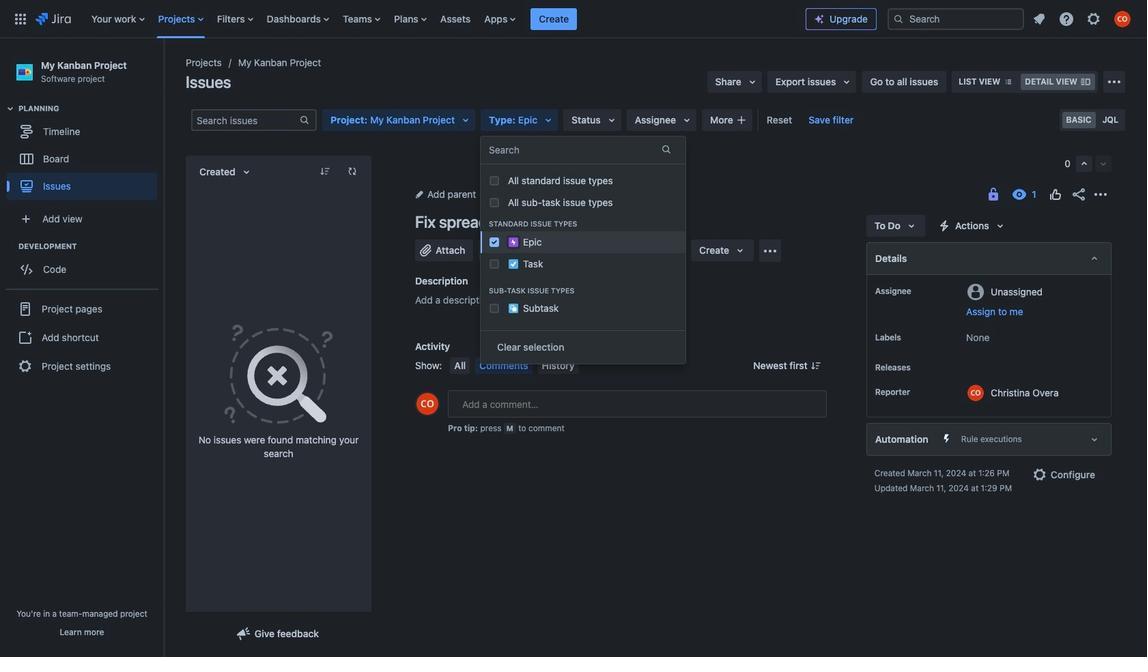 Task type: vqa. For each thing, say whether or not it's contained in the screenshot.
the Settings Icon
no



Task type: describe. For each thing, give the bounding box(es) containing it.
0 horizontal spatial list
[[85, 0, 806, 38]]

add app image
[[762, 243, 779, 259]]

order by image
[[238, 164, 254, 180]]

1 horizontal spatial list
[[1027, 6, 1139, 31]]

appswitcher icon image
[[12, 11, 29, 27]]

assignee pin to top. only you can see pinned fields. image
[[914, 286, 925, 297]]

actions image
[[1093, 186, 1109, 203]]

Search field
[[888, 8, 1024, 30]]

import and bulk change issues image
[[1106, 74, 1123, 90]]

primary element
[[8, 0, 806, 38]]

settings image
[[1086, 11, 1102, 27]]

planning image
[[2, 101, 18, 117]]

Add a comment… field
[[448, 391, 827, 418]]

sidebar element
[[0, 38, 164, 658]]

Search issues text field
[[193, 111, 299, 130]]

automation element
[[866, 423, 1112, 456]]

heading for the planning image
[[18, 103, 163, 114]]

addicon image
[[736, 115, 747, 126]]



Task type: locate. For each thing, give the bounding box(es) containing it.
notifications image
[[1031, 11, 1048, 27]]

list item
[[531, 0, 577, 38]]

heading for development icon
[[18, 241, 163, 252]]

details element
[[866, 242, 1112, 275]]

help image
[[1058, 11, 1075, 27]]

banner
[[0, 0, 1147, 38]]

menu bar
[[448, 358, 581, 374]]

2 heading from the top
[[18, 241, 163, 252]]

Search text field
[[489, 143, 492, 157]]

0 vertical spatial heading
[[18, 103, 163, 114]]

your profile and settings image
[[1114, 11, 1131, 27]]

heading
[[18, 103, 163, 114], [18, 241, 163, 252]]

1 vertical spatial heading
[[18, 241, 163, 252]]

1 heading from the top
[[18, 103, 163, 114]]

sort descending image
[[320, 166, 331, 177]]

sidebar navigation image
[[149, 55, 179, 82]]

vote options: no one has voted for this issue yet. image
[[1048, 186, 1064, 203]]

search image
[[893, 13, 904, 24]]

group
[[7, 103, 163, 204], [1076, 156, 1112, 172], [7, 241, 163, 288], [5, 289, 158, 386]]

jira image
[[36, 11, 71, 27], [36, 11, 71, 27]]

None search field
[[888, 8, 1024, 30]]

refresh image
[[347, 166, 358, 177]]

development image
[[2, 238, 18, 255]]

list
[[85, 0, 806, 38], [1027, 6, 1139, 31]]



